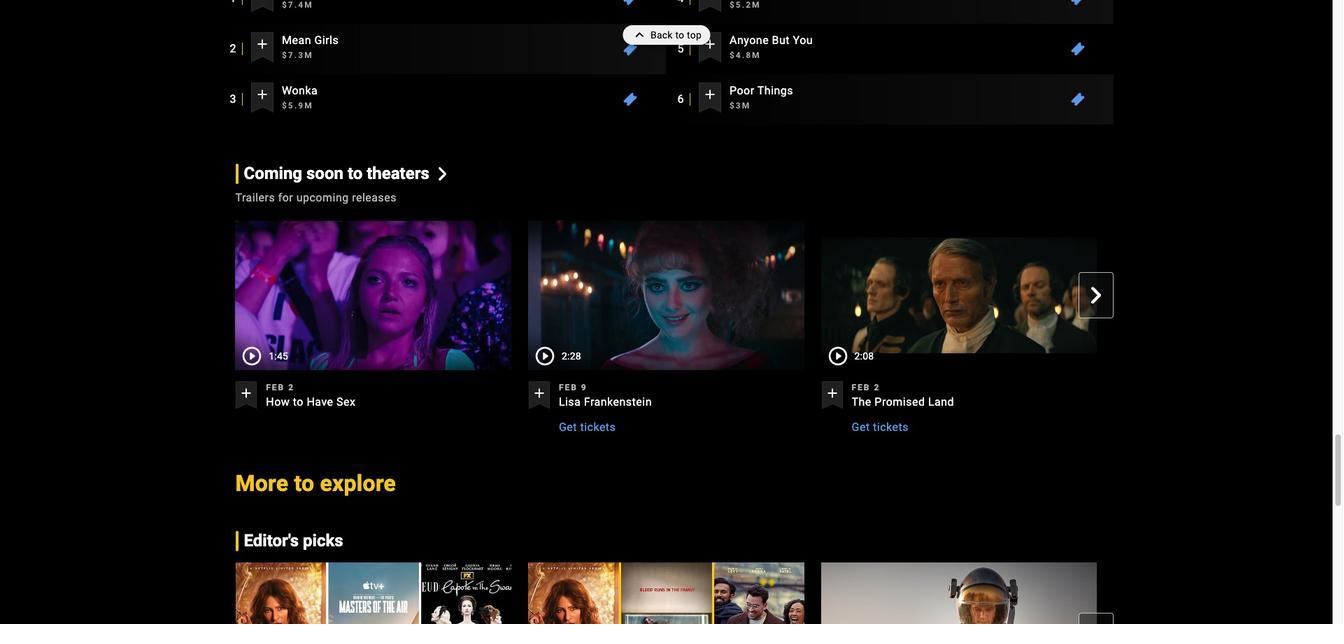Task type: describe. For each thing, give the bounding box(es) containing it.
get tickets for promised
[[852, 421, 909, 434]]

how
[[266, 395, 290, 409]]

official trailer image
[[235, 218, 511, 373]]

to right 'more'
[[294, 470, 314, 497]]

group containing lisa frankenstein
[[528, 218, 804, 436]]

poor thingsshowtimes link image
[[1070, 91, 1087, 108]]

top
[[687, 29, 702, 41]]

feb 2 how to have sex
[[266, 383, 356, 409]]

poor
[[730, 84, 755, 98]]

trailers
[[235, 191, 275, 204]]

wonka $5.9m
[[282, 84, 318, 111]]

add image left $7.4m
[[254, 0, 271, 2]]

tickets for promised
[[873, 421, 909, 434]]

anyone
[[730, 34, 769, 47]]

1:45 group
[[235, 218, 511, 373]]

things
[[758, 84, 793, 98]]

the beekeepershowtimes link image
[[622, 0, 639, 7]]

feb for lisa frankenstein
[[559, 383, 578, 393]]

how to have sex group
[[235, 218, 511, 436]]

group containing the promised land
[[821, 218, 1097, 436]]

releases
[[352, 191, 397, 204]]

coming
[[244, 164, 302, 184]]

soon
[[306, 164, 344, 184]]

lisa frankenstein image
[[528, 218, 804, 373]]

2 production art image from the left
[[821, 562, 1097, 624]]

$4.8m
[[730, 51, 761, 60]]

add image left lisa
[[531, 385, 548, 402]]

mean girls $7.3m
[[282, 34, 339, 60]]

3
[[230, 93, 236, 106]]

for
[[278, 191, 293, 204]]

add image left the
[[824, 385, 841, 402]]

but
[[772, 34, 790, 47]]

mean girlsshowtimes link image
[[622, 41, 639, 58]]

$5.9m
[[282, 101, 313, 111]]

picks
[[303, 531, 343, 551]]

add image for wonka
[[254, 86, 271, 103]]

the
[[852, 395, 872, 409]]

feb 2 the promised land
[[852, 383, 954, 409]]

poor things $3m
[[730, 84, 793, 111]]

wonka
[[282, 84, 318, 98]]

anyone but you $4.8m
[[730, 34, 813, 60]]

more to explore
[[235, 470, 396, 497]]

5
[[678, 42, 684, 56]]

add image for mean girls
[[254, 36, 271, 53]]

to inside feb 2 how to have sex
[[293, 395, 304, 409]]

more
[[235, 470, 288, 497]]

migrationshowtimes link image
[[1070, 0, 1087, 7]]

girls
[[314, 34, 339, 47]]

2:28
[[562, 351, 581, 362]]

1:45
[[269, 351, 288, 362]]

$7.3m
[[282, 51, 313, 60]]

get tickets for frankenstein
[[559, 421, 616, 434]]

feb for how to have sex
[[266, 383, 285, 393]]

tickets for frankenstein
[[580, 421, 616, 434]]

add image for $5.2m
[[702, 0, 719, 2]]

sex
[[337, 395, 356, 409]]

explore
[[320, 470, 396, 497]]



Task type: vqa. For each thing, say whether or not it's contained in the screenshot.
reviews within the 414 Critic reviews
no



Task type: locate. For each thing, give the bounding box(es) containing it.
feb up the
[[852, 383, 871, 393]]

1 get tickets from the left
[[559, 421, 616, 434]]

add image right 3
[[254, 86, 271, 103]]

1 tickets from the left
[[580, 421, 616, 434]]

2
[[230, 42, 236, 56], [288, 383, 295, 393], [874, 383, 880, 393]]

0 vertical spatial add image
[[702, 0, 719, 2]]

expand less image
[[631, 25, 651, 45]]

editor's picks
[[244, 531, 343, 551]]

trailers for upcoming releases
[[235, 191, 397, 204]]

add image
[[254, 0, 271, 2], [702, 36, 719, 53], [702, 86, 719, 103], [238, 385, 255, 402], [531, 385, 548, 402], [824, 385, 841, 402]]

get
[[559, 421, 577, 434], [852, 421, 870, 434]]

upcoming
[[296, 191, 349, 204]]

2 feb from the left
[[559, 383, 578, 393]]

you
[[793, 34, 813, 47]]

get tickets button down lisa
[[559, 414, 622, 436]]

to right how
[[293, 395, 304, 409]]

add image left $5.2m
[[702, 0, 719, 2]]

2:08
[[855, 351, 874, 362]]

feb inside feb 9 lisa frankenstein
[[559, 383, 578, 393]]

1 horizontal spatial feb
[[559, 383, 578, 393]]

2 for the promised land
[[874, 383, 880, 393]]

get down lisa
[[559, 421, 577, 434]]

feb inside feb 2 how to have sex
[[266, 383, 285, 393]]

0 horizontal spatial production art image
[[235, 562, 512, 624]]

1 get tickets button from the left
[[559, 414, 622, 436]]

get tickets down lisa
[[559, 421, 616, 434]]

1 horizontal spatial get
[[852, 421, 870, 434]]

group
[[219, 218, 1343, 436], [528, 218, 804, 436], [821, 218, 1097, 436], [1114, 218, 1343, 436], [1114, 218, 1343, 373], [219, 562, 1343, 624], [235, 562, 512, 624], [528, 562, 804, 624], [821, 562, 1097, 624], [1114, 562, 1343, 624]]

feb for the promised land
[[852, 383, 871, 393]]

get tickets button for promised
[[852, 414, 914, 436]]

2 up 3
[[230, 42, 236, 56]]

feb 9 lisa frankenstein
[[559, 383, 652, 409]]

feb up how
[[266, 383, 285, 393]]

2 get from the left
[[852, 421, 870, 434]]

0 horizontal spatial get tickets
[[559, 421, 616, 434]]

1 horizontal spatial poster image
[[1114, 562, 1343, 624]]

to
[[675, 29, 685, 41], [348, 164, 363, 184], [293, 395, 304, 409], [294, 470, 314, 497]]

add image right 5
[[702, 36, 719, 53]]

1 production art image from the left
[[235, 562, 512, 624]]

0 horizontal spatial get tickets button
[[559, 414, 622, 436]]

2 horizontal spatial feb
[[852, 383, 871, 393]]

get for lisa
[[559, 421, 577, 434]]

back
[[651, 29, 673, 41]]

1 horizontal spatial 2
[[288, 383, 295, 393]]

add image left mean
[[254, 36, 271, 53]]

1 get from the left
[[559, 421, 577, 434]]

mean
[[282, 34, 311, 47]]

feb up lisa
[[559, 383, 578, 393]]

theaters
[[367, 164, 429, 184]]

9
[[581, 383, 588, 393]]

coming soon to theaters
[[244, 164, 429, 184]]

feb inside feb 2 the promised land
[[852, 383, 871, 393]]

$7.4m link
[[274, 0, 614, 16]]

production art image
[[235, 562, 512, 624], [821, 562, 1097, 624]]

0 horizontal spatial tickets
[[580, 421, 616, 434]]

1 horizontal spatial production art image
[[821, 562, 1097, 624]]

get tickets button for frankenstein
[[559, 414, 622, 436]]

3 feb from the left
[[852, 383, 871, 393]]

add image left how
[[238, 385, 255, 402]]

2:08 link
[[821, 218, 1097, 373]]

anyone but youshowtimes link image
[[1070, 41, 1087, 58]]

kung fu panda 4 image
[[1114, 218, 1343, 373]]

editor's
[[244, 531, 299, 551]]

get tickets
[[559, 421, 616, 434], [852, 421, 909, 434]]

get tickets button
[[559, 414, 622, 436], [852, 414, 914, 436]]

the promised land image
[[821, 218, 1097, 373]]

tickets down promised
[[873, 421, 909, 434]]

1 feb from the left
[[266, 383, 285, 393]]

group containing how to have sex
[[219, 218, 1343, 436]]

tickets
[[580, 421, 616, 434], [873, 421, 909, 434]]

to up 5
[[675, 29, 685, 41]]

add image right '6'
[[702, 86, 719, 103]]

$7.4m
[[282, 0, 313, 10]]

$5.2m link
[[721, 0, 1062, 16]]

2 poster image from the left
[[1114, 562, 1343, 624]]

1 horizontal spatial tickets
[[873, 421, 909, 434]]

chevron right inline image
[[1088, 287, 1105, 304]]

coming soon to theaters link
[[235, 164, 450, 184]]

1 vertical spatial add image
[[254, 36, 271, 53]]

2 for how to have sex
[[288, 383, 295, 393]]

2 get tickets button from the left
[[852, 414, 914, 436]]

frankenstein
[[584, 395, 652, 409]]

to right soon
[[348, 164, 363, 184]]

2:28 group
[[528, 218, 804, 373]]

add image inside how to have sex group
[[238, 385, 255, 402]]

chevron right inline image
[[436, 167, 450, 181]]

2 up promised
[[874, 383, 880, 393]]

2:28 link
[[528, 218, 804, 373]]

wonkashowtimes link image
[[622, 91, 639, 108]]

0 horizontal spatial feb
[[266, 383, 285, 393]]

get tickets button down promised
[[852, 414, 914, 436]]

get tickets down the
[[852, 421, 909, 434]]

2 inside feb 2 how to have sex
[[288, 383, 295, 393]]

1 horizontal spatial get tickets button
[[852, 414, 914, 436]]

2 tickets from the left
[[873, 421, 909, 434]]

$3m
[[730, 101, 751, 111]]

1:45 link
[[235, 218, 511, 373]]

add image
[[702, 0, 719, 2], [254, 36, 271, 53], [254, 86, 271, 103]]

1 poster image from the left
[[528, 562, 804, 624]]

2:08 group
[[821, 218, 1097, 373]]

feb
[[266, 383, 285, 393], [559, 383, 578, 393], [852, 383, 871, 393]]

0 horizontal spatial get
[[559, 421, 577, 434]]

0 horizontal spatial poster image
[[528, 562, 804, 624]]

0 horizontal spatial 2
[[230, 42, 236, 56]]

get down the
[[852, 421, 870, 434]]

2 up how
[[288, 383, 295, 393]]

6
[[678, 93, 684, 106]]

get for the
[[852, 421, 870, 434]]

1 horizontal spatial get tickets
[[852, 421, 909, 434]]

2 horizontal spatial 2
[[874, 383, 880, 393]]

$5.2m
[[730, 0, 761, 10]]

land
[[928, 395, 954, 409]]

tickets down 'frankenstein'
[[580, 421, 616, 434]]

lisa
[[559, 395, 581, 409]]

to inside button
[[675, 29, 685, 41]]

poster image
[[528, 562, 804, 624], [1114, 562, 1343, 624]]

2 vertical spatial add image
[[254, 86, 271, 103]]

back to top button
[[623, 25, 710, 45]]

promised
[[875, 395, 925, 409]]

back to top
[[651, 29, 702, 41]]

2 inside feb 2 the promised land
[[874, 383, 880, 393]]

2 get tickets from the left
[[852, 421, 909, 434]]

have
[[307, 395, 333, 409]]



